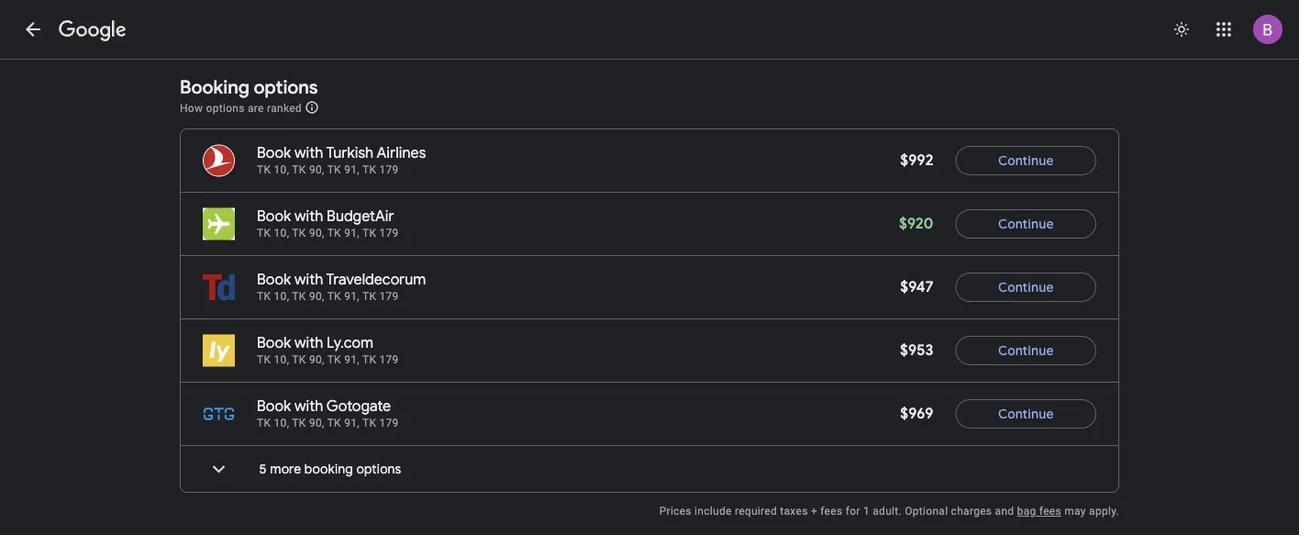 Task type: locate. For each thing, give the bounding box(es) containing it.
book left ly.com
[[257, 334, 291, 352]]

90, inside book with ly.com tk 10, tk 90, tk 91, tk 179
[[309, 353, 325, 366]]

91, inside book with gotogate tk 10, tk 90, tk 91, tk 179
[[344, 417, 360, 430]]

1 fees from the left
[[821, 505, 843, 518]]

1 continue from the top
[[998, 152, 1054, 169]]

with inside book with traveldecorum tk 10, tk 90, tk 91, tk 179
[[295, 270, 323, 289]]

continue button
[[956, 139, 1097, 183], [956, 202, 1097, 246], [956, 265, 1097, 309], [956, 329, 1097, 373], [956, 392, 1097, 436]]

optional
[[905, 505, 948, 518]]

992 US dollars text field
[[901, 151, 934, 170]]

0 vertical spatial flight numbers tk 10, tk 90, tk 91, tk 179 text field
[[257, 227, 399, 240]]

flight numbers tk 10, tk 90, tk 91, tk 179 text field down traveldecorum
[[257, 290, 399, 303]]

179 inside book with ly.com tk 10, tk 90, tk 91, tk 179
[[380, 353, 399, 366]]

options
[[254, 75, 318, 99], [206, 101, 245, 114], [357, 461, 402, 477]]

with up tk 10, tk 90, tk 91, tk 179 text field
[[295, 144, 323, 162]]

90, up book with traveldecorum tk 10, tk 90, tk 91, tk 179
[[309, 227, 325, 240]]

with for gotogate
[[295, 397, 323, 416]]

5 book from the top
[[257, 397, 291, 416]]

2 fees from the left
[[1040, 505, 1062, 518]]

91,
[[344, 163, 360, 176], [344, 227, 360, 240], [344, 290, 360, 303], [344, 353, 360, 366], [344, 417, 360, 430]]

continue for $920
[[998, 216, 1054, 232]]

90, up "book with budgetair tk 10, tk 90, tk 91, tk 179"
[[309, 163, 325, 176]]

947 US dollars text field
[[901, 278, 934, 296]]

179 inside book with gotogate tk 10, tk 90, tk 91, tk 179
[[380, 417, 399, 430]]

179 down gotogate
[[380, 417, 399, 430]]

10, down tk 10, tk 90, tk 91, tk 179 text field
[[274, 227, 289, 240]]

Flight numbers TK 10, TK 90, TK 91, TK 179 text field
[[257, 417, 399, 430]]

4 continue button from the top
[[956, 329, 1097, 373]]

179 inside book with turkish airlines tk 10, tk 90, tk 91, tk 179
[[380, 163, 399, 176]]

$953
[[900, 341, 934, 360]]

5 90, from the top
[[309, 417, 325, 430]]

179 for book with ly.com
[[380, 353, 399, 366]]

fees right "bag"
[[1040, 505, 1062, 518]]

book inside book with turkish airlines tk 10, tk 90, tk 91, tk 179
[[257, 144, 291, 162]]

4 91, from the top
[[344, 353, 360, 366]]

91, inside book with ly.com tk 10, tk 90, tk 91, tk 179
[[344, 353, 360, 366]]

2 10, from the top
[[274, 227, 289, 240]]

2 book from the top
[[257, 207, 291, 226]]

continue button for $920
[[956, 202, 1097, 246]]

3 continue from the top
[[998, 279, 1054, 296]]

2 179 from the top
[[380, 227, 399, 240]]

learn more about booking options image
[[305, 100, 320, 115]]

10, down ranked
[[274, 163, 289, 176]]

10, up book with gotogate tk 10, tk 90, tk 91, tk 179
[[274, 353, 289, 366]]

book down ranked
[[257, 144, 291, 162]]

book with gotogate tk 10, tk 90, tk 91, tk 179
[[257, 397, 399, 430]]

91, inside "book with budgetair tk 10, tk 90, tk 91, tk 179"
[[344, 227, 360, 240]]

book inside book with gotogate tk 10, tk 90, tk 91, tk 179
[[257, 397, 291, 416]]

with down tk 10, tk 90, tk 91, tk 179 text field
[[295, 207, 323, 226]]

traveldecorum
[[326, 270, 426, 289]]

91, down traveldecorum
[[344, 290, 360, 303]]

3 book from the top
[[257, 270, 291, 289]]

179
[[380, 163, 399, 176], [380, 227, 399, 240], [380, 290, 399, 303], [380, 353, 399, 366], [380, 417, 399, 430]]

5 continue button from the top
[[956, 392, 1097, 436]]

3 with from the top
[[295, 270, 323, 289]]

book inside "book with budgetair tk 10, tk 90, tk 91, tk 179"
[[257, 207, 291, 226]]

2 continue from the top
[[998, 216, 1054, 232]]

tk
[[257, 163, 271, 176], [292, 163, 306, 176], [327, 163, 341, 176], [363, 163, 377, 176], [257, 227, 271, 240], [292, 227, 306, 240], [327, 227, 341, 240], [363, 227, 377, 240], [257, 290, 271, 303], [292, 290, 306, 303], [327, 290, 341, 303], [363, 290, 377, 303], [257, 353, 271, 366], [292, 353, 306, 366], [327, 353, 341, 366], [363, 353, 377, 366], [257, 417, 271, 430], [292, 417, 306, 430], [327, 417, 341, 430], [363, 417, 377, 430]]

0 horizontal spatial options
[[206, 101, 245, 114]]

90, inside "book with budgetair tk 10, tk 90, tk 91, tk 179"
[[309, 227, 325, 240]]

0 horizontal spatial fees
[[821, 505, 843, 518]]

4 continue from the top
[[998, 342, 1054, 359]]

179 inside "book with budgetair tk 10, tk 90, tk 91, tk 179"
[[380, 227, 399, 240]]

10, up more
[[274, 417, 289, 430]]

with inside "book with budgetair tk 10, tk 90, tk 91, tk 179"
[[295, 207, 323, 226]]

prices include required taxes + fees for 1 adult. optional charges and bag fees may apply.
[[660, 505, 1120, 518]]

91, for ly.com
[[344, 353, 360, 366]]

1 91, from the top
[[344, 163, 360, 176]]

91, down turkish
[[344, 163, 360, 176]]

book inside book with ly.com tk 10, tk 90, tk 91, tk 179
[[257, 334, 291, 352]]

91, inside book with traveldecorum tk 10, tk 90, tk 91, tk 179
[[344, 290, 360, 303]]

more
[[270, 461, 301, 477]]

1 horizontal spatial options
[[254, 75, 318, 99]]

Flight numbers TK 10, TK 90, TK 91, TK 179 text field
[[257, 227, 399, 240], [257, 290, 399, 303], [257, 353, 399, 366]]

options for how
[[206, 101, 245, 114]]

with
[[295, 144, 323, 162], [295, 207, 323, 226], [295, 270, 323, 289], [295, 334, 323, 352], [295, 397, 323, 416]]

4 179 from the top
[[380, 353, 399, 366]]

1 horizontal spatial fees
[[1040, 505, 1062, 518]]

with up flight numbers tk 10, tk 90, tk 91, tk 179 text field
[[295, 397, 323, 416]]

Flight numbers TK 10, TK 90, TK 91, TK 179 text field
[[257, 163, 399, 176]]

bag fees button
[[1018, 505, 1062, 518]]

ranked
[[267, 101, 302, 114]]

179 for book with traveldecorum
[[380, 290, 399, 303]]

179 down traveldecorum
[[380, 290, 399, 303]]

book for book with traveldecorum
[[257, 270, 291, 289]]

may
[[1065, 505, 1087, 518]]

options up ranked
[[254, 75, 318, 99]]

3 179 from the top
[[380, 290, 399, 303]]

3 10, from the top
[[274, 290, 289, 303]]

90, inside book with turkish airlines tk 10, tk 90, tk 91, tk 179
[[309, 163, 325, 176]]

book inside book with traveldecorum tk 10, tk 90, tk 91, tk 179
[[257, 270, 291, 289]]

1 flight numbers tk 10, tk 90, tk 91, tk 179 text field from the top
[[257, 227, 399, 240]]

with down "book with budgetair tk 10, tk 90, tk 91, tk 179"
[[295, 270, 323, 289]]

1 vertical spatial flight numbers tk 10, tk 90, tk 91, tk 179 text field
[[257, 290, 399, 303]]

91, inside book with turkish airlines tk 10, tk 90, tk 91, tk 179
[[344, 163, 360, 176]]

fees
[[821, 505, 843, 518], [1040, 505, 1062, 518]]

book for book with budgetair
[[257, 207, 291, 226]]

1 with from the top
[[295, 144, 323, 162]]

2 vertical spatial options
[[357, 461, 402, 477]]

91, down ly.com
[[344, 353, 360, 366]]

90, inside book with gotogate tk 10, tk 90, tk 91, tk 179
[[309, 417, 325, 430]]

options right booking
[[357, 461, 402, 477]]

with inside book with turkish airlines tk 10, tk 90, tk 91, tk 179
[[295, 144, 323, 162]]

flight numbers tk 10, tk 90, tk 91, tk 179 text field for budgetair
[[257, 227, 399, 240]]

continue
[[998, 152, 1054, 169], [998, 216, 1054, 232], [998, 279, 1054, 296], [998, 342, 1054, 359], [998, 406, 1054, 422]]

10, inside book with gotogate tk 10, tk 90, tk 91, tk 179
[[274, 417, 289, 430]]

4 10, from the top
[[274, 353, 289, 366]]

2 flight numbers tk 10, tk 90, tk 91, tk 179 text field from the top
[[257, 290, 399, 303]]

90, for budgetair
[[309, 227, 325, 240]]

1 90, from the top
[[309, 163, 325, 176]]

booking
[[305, 461, 353, 477]]

4 with from the top
[[295, 334, 323, 352]]

1 10, from the top
[[274, 163, 289, 176]]

91, down budgetair
[[344, 227, 360, 240]]

charges
[[951, 505, 992, 518]]

179 down airlines
[[380, 163, 399, 176]]

3 continue button from the top
[[956, 265, 1097, 309]]

10, up book with ly.com tk 10, tk 90, tk 91, tk 179
[[274, 290, 289, 303]]

10, inside "book with budgetair tk 10, tk 90, tk 91, tk 179"
[[274, 227, 289, 240]]

5 with from the top
[[295, 397, 323, 416]]

flight numbers tk 10, tk 90, tk 91, tk 179 text field down ly.com
[[257, 353, 399, 366]]

prices
[[660, 505, 692, 518]]

5 179 from the top
[[380, 417, 399, 430]]

5 continue from the top
[[998, 406, 1054, 422]]

book for book with gotogate
[[257, 397, 291, 416]]

flight numbers tk 10, tk 90, tk 91, tk 179 text field down budgetair
[[257, 227, 399, 240]]

0 vertical spatial options
[[254, 75, 318, 99]]

booking
[[180, 75, 250, 99]]

book down "book with budgetair tk 10, tk 90, tk 91, tk 179"
[[257, 270, 291, 289]]

10, for book with gotogate
[[274, 417, 289, 430]]

4 book from the top
[[257, 334, 291, 352]]

5 more booking options
[[259, 461, 402, 477]]

179 down budgetair
[[380, 227, 399, 240]]

5 91, from the top
[[344, 417, 360, 430]]

1 continue button from the top
[[956, 139, 1097, 183]]

4 90, from the top
[[309, 353, 325, 366]]

with inside book with gotogate tk 10, tk 90, tk 91, tk 179
[[295, 397, 323, 416]]

90, up book with gotogate tk 10, tk 90, tk 91, tk 179
[[309, 353, 325, 366]]

3 90, from the top
[[309, 290, 325, 303]]

airlines
[[377, 144, 426, 162]]

10, inside book with ly.com tk 10, tk 90, tk 91, tk 179
[[274, 353, 289, 366]]

10, inside book with traveldecorum tk 10, tk 90, tk 91, tk 179
[[274, 290, 289, 303]]

1 179 from the top
[[380, 163, 399, 176]]

90, up booking
[[309, 417, 325, 430]]

179 inside book with traveldecorum tk 10, tk 90, tk 91, tk 179
[[380, 290, 399, 303]]

91, for gotogate
[[344, 417, 360, 430]]

5 10, from the top
[[274, 417, 289, 430]]

90, inside book with traveldecorum tk 10, tk 90, tk 91, tk 179
[[309, 290, 325, 303]]

fees right +
[[821, 505, 843, 518]]

2 90, from the top
[[309, 227, 325, 240]]

2 with from the top
[[295, 207, 323, 226]]

90, up book with ly.com tk 10, tk 90, tk 91, tk 179
[[309, 290, 325, 303]]

change appearance image
[[1160, 7, 1204, 51]]

90, for ly.com
[[309, 353, 325, 366]]

3 91, from the top
[[344, 290, 360, 303]]

with inside book with ly.com tk 10, tk 90, tk 91, tk 179
[[295, 334, 323, 352]]

2 vertical spatial flight numbers tk 10, tk 90, tk 91, tk 179 text field
[[257, 353, 399, 366]]

book
[[257, 144, 291, 162], [257, 207, 291, 226], [257, 270, 291, 289], [257, 334, 291, 352], [257, 397, 291, 416]]

with left ly.com
[[295, 334, 323, 352]]

179 up gotogate
[[380, 353, 399, 366]]

10,
[[274, 163, 289, 176], [274, 227, 289, 240], [274, 290, 289, 303], [274, 353, 289, 366], [274, 417, 289, 430]]

3 flight numbers tk 10, tk 90, tk 91, tk 179 text field from the top
[[257, 353, 399, 366]]

91, down gotogate
[[344, 417, 360, 430]]

1 vertical spatial options
[[206, 101, 245, 114]]

options down booking
[[206, 101, 245, 114]]

continue for $953
[[998, 342, 1054, 359]]

apply.
[[1090, 505, 1120, 518]]

90,
[[309, 163, 325, 176], [309, 227, 325, 240], [309, 290, 325, 303], [309, 353, 325, 366], [309, 417, 325, 430]]

179 for book with gotogate
[[380, 417, 399, 430]]

book up flight numbers tk 10, tk 90, tk 91, tk 179 text field
[[257, 397, 291, 416]]

2 91, from the top
[[344, 227, 360, 240]]

book down tk 10, tk 90, tk 91, tk 179 text field
[[257, 207, 291, 226]]

continue for $992
[[998, 152, 1054, 169]]

2 continue button from the top
[[956, 202, 1097, 246]]

with for turkish
[[295, 144, 323, 162]]

1 book from the top
[[257, 144, 291, 162]]

+
[[811, 505, 818, 518]]



Task type: describe. For each thing, give the bounding box(es) containing it.
are
[[248, 101, 264, 114]]

continue button for $947
[[956, 265, 1097, 309]]

90, for traveldecorum
[[309, 290, 325, 303]]

5 more booking options image
[[197, 447, 241, 491]]

$969
[[901, 404, 934, 423]]

with for traveldecorum
[[295, 270, 323, 289]]

continue button for $969
[[956, 392, 1097, 436]]

include
[[695, 505, 732, 518]]

920 US dollars text field
[[899, 214, 934, 233]]

10, for book with budgetair
[[274, 227, 289, 240]]

91, for budgetair
[[344, 227, 360, 240]]

booking options
[[180, 75, 318, 99]]

taxes
[[780, 505, 808, 518]]

bag
[[1018, 505, 1037, 518]]

book with traveldecorum tk 10, tk 90, tk 91, tk 179
[[257, 270, 426, 303]]

gotogate
[[327, 397, 391, 416]]

book for book with ly.com
[[257, 334, 291, 352]]

1
[[864, 505, 870, 518]]

continue for $969
[[998, 406, 1054, 422]]

$920
[[899, 214, 934, 233]]

continue button for $953
[[956, 329, 1097, 373]]

with for ly.com
[[295, 334, 323, 352]]

2 horizontal spatial options
[[357, 461, 402, 477]]

go back image
[[22, 18, 44, 40]]

book for book with turkish airlines
[[257, 144, 291, 162]]

continue for $947
[[998, 279, 1054, 296]]

90, for gotogate
[[309, 417, 325, 430]]

flight numbers tk 10, tk 90, tk 91, tk 179 text field for ly.com
[[257, 353, 399, 366]]

flight numbers tk 10, tk 90, tk 91, tk 179 text field for traveldecorum
[[257, 290, 399, 303]]

953 US dollars text field
[[900, 341, 934, 360]]

179 for book with budgetair
[[380, 227, 399, 240]]

learn more about booking options element
[[305, 97, 320, 117]]

91, for traveldecorum
[[344, 290, 360, 303]]

10, for book with ly.com
[[274, 353, 289, 366]]

turkish
[[326, 144, 374, 162]]

969 US dollars text field
[[901, 404, 934, 423]]

book with budgetair tk 10, tk 90, tk 91, tk 179
[[257, 207, 399, 240]]

$947
[[901, 278, 934, 296]]

10, for book with traveldecorum
[[274, 290, 289, 303]]

book with ly.com tk 10, tk 90, tk 91, tk 179
[[257, 334, 399, 366]]

budgetair
[[327, 207, 394, 226]]

and
[[995, 505, 1015, 518]]

$992
[[901, 151, 934, 170]]

adult.
[[873, 505, 902, 518]]

how
[[180, 101, 203, 114]]

required
[[735, 505, 777, 518]]

with for budgetair
[[295, 207, 323, 226]]

how options are ranked
[[180, 101, 305, 114]]

5
[[259, 461, 267, 477]]

10, inside book with turkish airlines tk 10, tk 90, tk 91, tk 179
[[274, 163, 289, 176]]

ly.com
[[327, 334, 374, 352]]

book with turkish airlines tk 10, tk 90, tk 91, tk 179
[[257, 144, 426, 176]]

for
[[846, 505, 861, 518]]

options for booking
[[254, 75, 318, 99]]

continue button for $992
[[956, 139, 1097, 183]]



Task type: vqa. For each thing, say whether or not it's contained in the screenshot.
The 90, for Traveldecorum
yes



